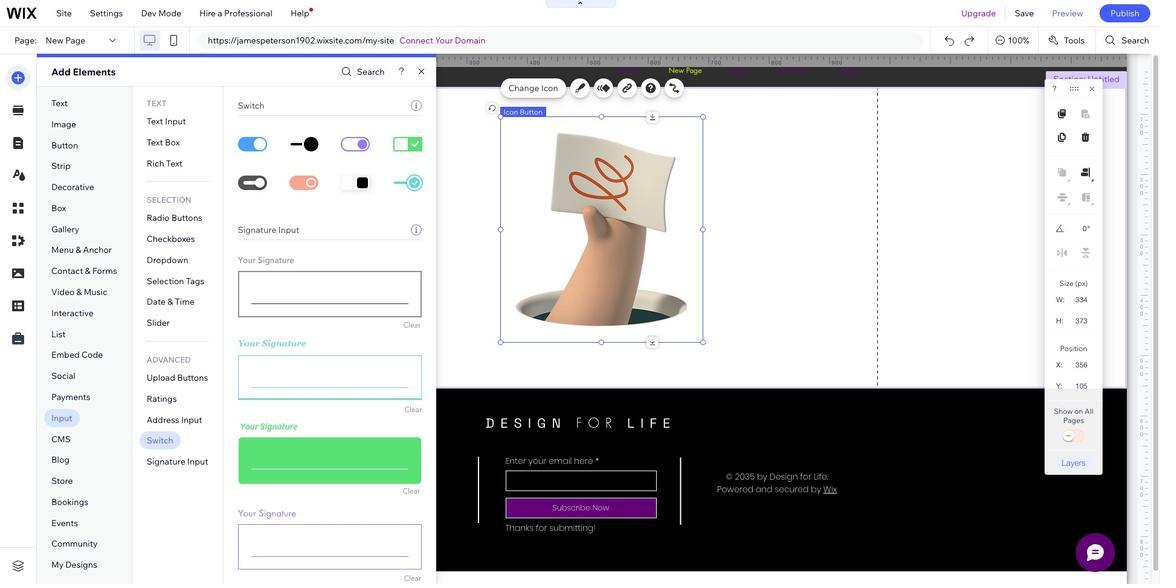 Task type: locate. For each thing, give the bounding box(es) containing it.
slider
[[147, 318, 170, 329]]

publish
[[1111, 8, 1140, 19]]

time
[[175, 297, 195, 308]]

2 selection from the top
[[147, 276, 184, 287]]

checkboxes
[[147, 234, 195, 245]]

https://jamespeterson1902.wixsite.com/my-
[[208, 35, 380, 46]]

selection down dropdown
[[147, 276, 184, 287]]

1 horizontal spatial search button
[[1096, 27, 1160, 54]]

& left forms
[[85, 266, 90, 277]]

0 vertical spatial icon
[[541, 83, 558, 94]]

date
[[147, 297, 166, 308]]

0 horizontal spatial signature
[[147, 457, 185, 468]]

selection up the radio buttons
[[147, 195, 191, 205]]

1 vertical spatial switch
[[147, 436, 173, 447]]

1 vertical spatial search button
[[338, 63, 385, 81]]

1 selection from the top
[[147, 195, 191, 205]]

dropdown
[[147, 255, 188, 266]]

& right the date
[[167, 297, 173, 308]]

signature input
[[238, 225, 299, 236], [147, 457, 208, 468]]

0 vertical spatial search button
[[1096, 27, 1160, 54]]

w:
[[1056, 296, 1065, 305]]

box down "text input"
[[165, 137, 180, 148]]

0 vertical spatial box
[[165, 137, 180, 148]]

layers button
[[1055, 457, 1093, 470]]

1 vertical spatial box
[[51, 203, 66, 214]]

site
[[56, 8, 72, 19]]

elements
[[73, 66, 116, 78]]

0 vertical spatial button
[[520, 108, 543, 117]]

& right menu
[[76, 245, 81, 256]]

button down image
[[51, 140, 78, 151]]

& for date
[[167, 297, 173, 308]]

1 horizontal spatial signature
[[238, 225, 276, 236]]

all
[[1085, 407, 1094, 416]]

icon
[[541, 83, 558, 94], [504, 108, 518, 117]]

interactive
[[51, 308, 94, 319]]

button down change icon
[[520, 108, 543, 117]]

box up gallery
[[51, 203, 66, 214]]

contact & forms
[[51, 266, 117, 277]]

1 vertical spatial icon
[[504, 108, 518, 117]]

add
[[51, 66, 71, 78]]

0 horizontal spatial signature input
[[147, 457, 208, 468]]

change icon
[[509, 83, 558, 94]]

on
[[1075, 407, 1083, 416]]

1 vertical spatial selection
[[147, 276, 184, 287]]

None text field
[[1071, 221, 1087, 237], [1070, 313, 1093, 329], [1071, 221, 1087, 237], [1070, 313, 1093, 329]]

page
[[65, 35, 85, 46]]

400
[[530, 59, 541, 66]]

image
[[51, 119, 76, 130]]

search button down publish button
[[1096, 27, 1160, 54]]

layers
[[1062, 458, 1086, 468]]

300
[[469, 59, 480, 66]]

video & music
[[51, 287, 107, 298]]

buttons up checkboxes
[[171, 213, 202, 224]]

video
[[51, 287, 75, 298]]

100%
[[1008, 35, 1030, 46]]

my
[[51, 560, 64, 571]]

& right video
[[76, 287, 82, 298]]

1 vertical spatial signature
[[147, 457, 185, 468]]

buttons for upload buttons
[[177, 373, 208, 384]]

search down publish button
[[1122, 35, 1149, 46]]

1 horizontal spatial icon
[[541, 83, 558, 94]]

& for contact
[[85, 266, 90, 277]]

0 horizontal spatial switch
[[147, 436, 173, 447]]

?
[[1053, 85, 1057, 93]]

button
[[520, 108, 543, 117], [51, 140, 78, 151]]

1 vertical spatial button
[[51, 140, 78, 151]]

input
[[165, 116, 186, 127], [278, 225, 299, 236], [51, 413, 72, 424], [181, 415, 202, 426], [187, 457, 208, 468]]

1 horizontal spatial switch
[[238, 100, 264, 111]]

a
[[218, 8, 222, 19]]

search down the site
[[357, 66, 385, 77]]

list
[[51, 329, 66, 340]]

address
[[147, 415, 179, 426]]

store
[[51, 476, 73, 487]]

selection for selection
[[147, 195, 191, 205]]

signature
[[238, 225, 276, 236], [147, 457, 185, 468]]

upgrade
[[961, 8, 996, 19]]

hire
[[199, 8, 216, 19]]

700
[[711, 59, 722, 66]]

switch
[[1062, 428, 1086, 445]]

h:
[[1056, 317, 1064, 326]]

0 vertical spatial switch
[[238, 100, 264, 111]]

forms
[[92, 266, 117, 277]]

search button down "https://jamespeterson1902.wixsite.com/my-site connect your domain"
[[338, 63, 385, 81]]

box
[[165, 137, 180, 148], [51, 203, 66, 214]]

cms
[[51, 434, 71, 445]]

0 vertical spatial selection
[[147, 195, 191, 205]]

events
[[51, 518, 78, 529]]

buttons down advanced
[[177, 373, 208, 384]]

1 horizontal spatial box
[[165, 137, 180, 148]]

publish button
[[1100, 4, 1151, 22]]

icon right change
[[541, 83, 558, 94]]

icon down change
[[504, 108, 518, 117]]

text up image
[[51, 98, 68, 109]]

new page
[[46, 35, 85, 46]]

switch
[[238, 100, 264, 111], [147, 436, 173, 447]]

900
[[832, 59, 843, 66]]

selection tags
[[147, 276, 204, 287]]

ratings
[[147, 394, 177, 405]]

0 horizontal spatial box
[[51, 203, 66, 214]]

0 horizontal spatial icon
[[504, 108, 518, 117]]

text up text box
[[147, 116, 163, 127]]

text
[[51, 98, 68, 109], [147, 99, 166, 108], [147, 116, 163, 127], [147, 137, 163, 148], [166, 158, 183, 169]]

x:
[[1056, 361, 1063, 370]]

save
[[1015, 8, 1034, 19]]

upload buttons
[[147, 373, 208, 384]]

1 vertical spatial search
[[357, 66, 385, 77]]

&
[[76, 245, 81, 256], [85, 266, 90, 277], [76, 287, 82, 298], [167, 297, 173, 308]]

1 horizontal spatial search
[[1122, 35, 1149, 46]]

show
[[1054, 407, 1073, 416]]

preview button
[[1043, 0, 1093, 27]]

0 vertical spatial buttons
[[171, 213, 202, 224]]

search
[[1122, 35, 1149, 46], [357, 66, 385, 77]]

1 horizontal spatial signature input
[[238, 225, 299, 236]]

None text field
[[1069, 292, 1093, 308], [1069, 357, 1093, 373], [1068, 378, 1093, 395], [1069, 292, 1093, 308], [1069, 357, 1093, 373], [1068, 378, 1093, 395]]

buttons for radio buttons
[[171, 213, 202, 224]]

buttons
[[171, 213, 202, 224], [177, 373, 208, 384]]

1 vertical spatial buttons
[[177, 373, 208, 384]]

°
[[1088, 225, 1090, 233]]



Task type: describe. For each thing, give the bounding box(es) containing it.
advanced
[[147, 355, 191, 365]]

code
[[82, 350, 103, 361]]

text input
[[147, 116, 186, 127]]

site
[[380, 35, 394, 46]]

(px)
[[1075, 279, 1088, 288]]

music
[[84, 287, 107, 298]]

tags
[[186, 276, 204, 287]]

dev
[[141, 8, 157, 19]]

0 horizontal spatial search
[[357, 66, 385, 77]]

tools
[[1064, 35, 1085, 46]]

radio
[[147, 213, 170, 224]]

embed code
[[51, 350, 103, 361]]

designs
[[65, 560, 97, 571]]

menu
[[51, 245, 74, 256]]

0 vertical spatial signature input
[[238, 225, 299, 236]]

800
[[771, 59, 782, 66]]

text up "text input"
[[147, 99, 166, 108]]

dev mode
[[141, 8, 181, 19]]

change
[[509, 83, 539, 94]]

100% button
[[989, 27, 1038, 54]]

settings
[[90, 8, 123, 19]]

rich text
[[147, 158, 183, 169]]

preview
[[1052, 8, 1083, 19]]

professional
[[224, 8, 272, 19]]

mode
[[158, 8, 181, 19]]

1 horizontal spatial button
[[520, 108, 543, 117]]

save button
[[1006, 0, 1043, 27]]

pages
[[1063, 416, 1084, 425]]

tools button
[[1039, 27, 1096, 54]]

menu & anchor
[[51, 245, 112, 256]]

upload
[[147, 373, 175, 384]]

my designs
[[51, 560, 97, 571]]

hire a professional
[[199, 8, 272, 19]]

radio buttons
[[147, 213, 202, 224]]

0 horizontal spatial search button
[[338, 63, 385, 81]]

y:
[[1056, 383, 1062, 391]]

600
[[651, 59, 661, 66]]

rich
[[147, 158, 164, 169]]

decorative
[[51, 182, 94, 193]]

connect
[[400, 35, 433, 46]]

text right rich
[[166, 158, 183, 169]]

& for video
[[76, 287, 82, 298]]

embed
[[51, 350, 80, 361]]

social
[[51, 371, 75, 382]]

bookings
[[51, 497, 88, 508]]

domain
[[455, 35, 486, 46]]

0 vertical spatial search
[[1122, 35, 1149, 46]]

position
[[1060, 344, 1087, 354]]

blog
[[51, 455, 70, 466]]

gallery
[[51, 224, 79, 235]]

0 horizontal spatial button
[[51, 140, 78, 151]]

address input
[[147, 415, 202, 426]]

payments
[[51, 392, 90, 403]]

anchor
[[83, 245, 112, 256]]

text box
[[147, 137, 180, 148]]

strip
[[51, 161, 71, 172]]

0 vertical spatial signature
[[238, 225, 276, 236]]

size
[[1060, 279, 1074, 288]]

section:
[[1054, 74, 1086, 85]]

selection for selection tags
[[147, 276, 184, 287]]

contact
[[51, 266, 83, 277]]

& for menu
[[76, 245, 81, 256]]

icon button
[[504, 108, 543, 117]]

community
[[51, 539, 98, 550]]

new
[[46, 35, 63, 46]]

500
[[590, 59, 601, 66]]

show on all pages
[[1054, 407, 1094, 425]]

help
[[291, 8, 309, 19]]

? button
[[1053, 85, 1057, 93]]

untitled
[[1088, 74, 1120, 85]]

section: untitled
[[1054, 74, 1120, 85]]

1 vertical spatial signature input
[[147, 457, 208, 468]]

text up rich
[[147, 137, 163, 148]]

add elements
[[51, 66, 116, 78]]



Task type: vqa. For each thing, say whether or not it's contained in the screenshot.
beautiful on the top left of the page
no



